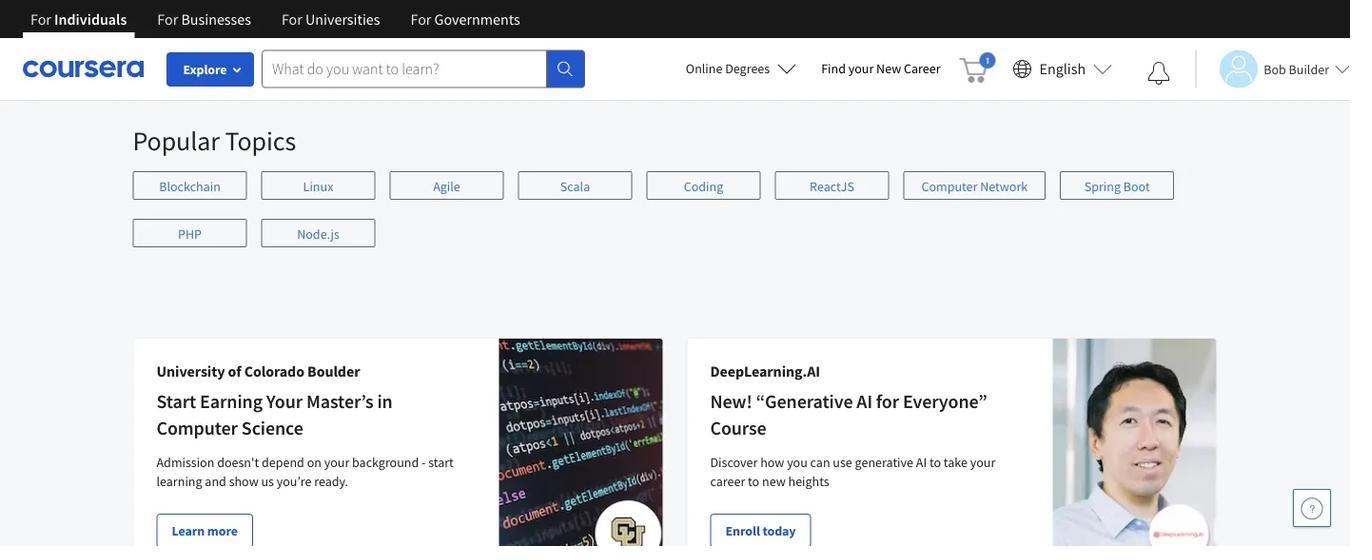 Task type: locate. For each thing, give the bounding box(es) containing it.
spring boot link
[[1061, 172, 1175, 200]]

to left take
[[930, 454, 941, 472]]

computer down start
[[157, 417, 238, 441]]

1 vertical spatial computer
[[157, 417, 238, 441]]

enroll today link
[[711, 514, 812, 546]]

your
[[849, 60, 874, 77], [324, 454, 350, 472], [971, 454, 996, 472]]

list
[[133, 172, 1218, 267]]

2 for from the left
[[157, 10, 178, 29]]

your right take
[[971, 454, 996, 472]]

your up the ready.
[[324, 454, 350, 472]]

ready.
[[314, 474, 348, 491]]

1 for from the left
[[30, 10, 51, 29]]

in
[[377, 390, 393, 414]]

start
[[428, 454, 454, 472]]

0 horizontal spatial your
[[324, 454, 350, 472]]

individuals
[[54, 10, 127, 29]]

0 vertical spatial course
[[194, 3, 233, 20]]

4 for from the left
[[411, 10, 432, 29]]

find
[[822, 60, 846, 77]]

0 vertical spatial ai
[[857, 390, 873, 414]]

help center image
[[1301, 497, 1324, 520]]

how
[[761, 454, 785, 472]]

career
[[711, 474, 746, 491]]

banner navigation
[[15, 0, 536, 38]]

shopping cart: 1 item image
[[960, 52, 996, 83]]

everyone"
[[903, 390, 988, 414]]

php
[[178, 226, 202, 243]]

heights
[[789, 474, 830, 491]]

course inside deeplearning.ai new! "generative ai for everyone" course
[[711, 417, 767, 441]]

php link
[[133, 219, 247, 248]]

to
[[930, 454, 941, 472], [748, 474, 760, 491]]

1 vertical spatial course
[[711, 417, 767, 441]]

1 vertical spatial ai
[[916, 454, 927, 472]]

coursera image
[[23, 54, 144, 84]]

3 for from the left
[[282, 10, 303, 29]]

computer inside university of colorado boulder start earning your master's in computer science
[[157, 417, 238, 441]]

for
[[876, 390, 900, 414]]

university of colorado boulder start earning your master's in computer science
[[157, 362, 393, 441]]

your right find
[[849, 60, 874, 77]]

you
[[787, 454, 808, 472]]

new
[[877, 60, 902, 77]]

of
[[228, 362, 241, 381]]

1 horizontal spatial course
[[711, 417, 767, 441]]

admission doesn't depend on your background - start learning and show us you're ready.
[[157, 454, 454, 491]]

discover
[[711, 454, 758, 472]]

linux link
[[261, 172, 375, 200]]

science
[[242, 417, 303, 441]]

colorado
[[244, 362, 305, 381]]

ai
[[857, 390, 873, 414], [916, 454, 927, 472]]

use
[[833, 454, 853, 472]]

1 vertical spatial to
[[748, 474, 760, 491]]

today
[[763, 523, 796, 540]]

computer left network
[[922, 178, 978, 196]]

reactjs link
[[775, 172, 889, 200]]

-
[[422, 454, 426, 472]]

2 horizontal spatial your
[[971, 454, 996, 472]]

to left new
[[748, 474, 760, 491]]

blockchain
[[159, 178, 221, 196]]

topics
[[225, 125, 296, 158]]

spring
[[1085, 178, 1121, 196]]

None search field
[[262, 50, 585, 88]]

for left the businesses
[[157, 10, 178, 29]]

show
[[229, 474, 259, 491]]

"generative
[[756, 390, 853, 414]]

for left individuals
[[30, 10, 51, 29]]

for left universities
[[282, 10, 303, 29]]

list containing blockchain
[[133, 172, 1218, 267]]

coding
[[684, 178, 724, 196]]

and
[[205, 474, 226, 491]]

1 horizontal spatial ai
[[916, 454, 927, 472]]

1 horizontal spatial computer
[[922, 178, 978, 196]]

career
[[904, 60, 941, 77]]

start earning your master's in computer science link
[[157, 390, 393, 441]]

0 vertical spatial computer
[[922, 178, 978, 196]]

course up explore dropdown button
[[194, 3, 233, 20]]

spring boot
[[1085, 178, 1150, 196]]

online degrees
[[686, 60, 770, 77]]

for for governments
[[411, 10, 432, 29]]

for universities
[[282, 10, 380, 29]]

4 list
[[180, 63, 1156, 85]]

english
[[1040, 59, 1086, 79]]

0 horizontal spatial to
[[748, 474, 760, 491]]

boulder
[[307, 362, 360, 381]]

online
[[686, 60, 723, 77]]

ai left take
[[916, 454, 927, 472]]

ai left for
[[857, 390, 873, 414]]

on
[[307, 454, 322, 472]]

university
[[157, 362, 225, 381]]

1 horizontal spatial your
[[849, 60, 874, 77]]

start
[[157, 390, 196, 414]]

0 horizontal spatial course
[[194, 3, 233, 20]]

course
[[194, 3, 233, 20], [711, 417, 767, 441]]

computer
[[922, 178, 978, 196], [157, 417, 238, 441]]

deeplearning.ai
[[711, 362, 820, 381]]

learn more link
[[157, 514, 253, 546]]

0 vertical spatial to
[[930, 454, 941, 472]]

4
[[693, 65, 701, 83]]

your
[[266, 390, 303, 414]]

0 horizontal spatial computer
[[157, 417, 238, 441]]

course down new!
[[711, 417, 767, 441]]

for up what do you want to learn? 'text field'
[[411, 10, 432, 29]]

take
[[944, 454, 968, 472]]

for governments
[[411, 10, 520, 29]]

0 horizontal spatial ai
[[857, 390, 873, 414]]

for for businesses
[[157, 10, 178, 29]]

course link
[[177, 0, 432, 39]]

explore
[[183, 61, 227, 78]]

learn more
[[172, 523, 238, 540]]



Task type: describe. For each thing, give the bounding box(es) containing it.
explore button
[[167, 52, 254, 87]]

What do you want to learn? text field
[[262, 50, 547, 88]]

universities
[[306, 10, 380, 29]]

ai inside discover how you can use generative ai to take your career to new heights
[[916, 454, 927, 472]]

4 button
[[687, 63, 706, 85]]

online degrees button
[[671, 48, 812, 89]]

linux
[[303, 178, 334, 196]]

us
[[261, 474, 274, 491]]

show notifications image
[[1148, 62, 1171, 85]]

popular
[[133, 125, 220, 158]]

english button
[[1006, 38, 1120, 100]]

find your new career link
[[812, 57, 950, 81]]

new!
[[711, 390, 753, 414]]

learn
[[172, 523, 205, 540]]

for for individuals
[[30, 10, 51, 29]]

reactjs
[[810, 178, 855, 196]]

you're
[[277, 474, 312, 491]]

for for universities
[[282, 10, 303, 29]]

blockchain link
[[133, 172, 247, 200]]

businesses
[[181, 10, 251, 29]]

popular topics
[[133, 125, 296, 158]]

bob
[[1264, 60, 1287, 78]]

admission
[[157, 454, 215, 472]]

doesn't
[[217, 454, 259, 472]]

node.js link
[[261, 219, 375, 248]]

bob builder button
[[1196, 50, 1351, 88]]

new! "generative ai for everyone" course link
[[711, 390, 988, 441]]

can
[[811, 454, 831, 472]]

enroll
[[726, 523, 760, 540]]

scala
[[560, 178, 590, 196]]

bob builder
[[1264, 60, 1330, 78]]

find your new career
[[822, 60, 941, 77]]

depend
[[262, 454, 304, 472]]

node.js
[[297, 226, 340, 243]]

more
[[207, 523, 238, 540]]

for individuals
[[30, 10, 127, 29]]

your inside admission doesn't depend on your background - start learning and show us you're ready.
[[324, 454, 350, 472]]

your inside discover how you can use generative ai to take your career to new heights
[[971, 454, 996, 472]]

learning
[[157, 474, 202, 491]]

builder
[[1289, 60, 1330, 78]]

discover how you can use generative ai to take your career to new heights
[[711, 454, 996, 491]]

deeplearning.ai new! "generative ai for everyone" course
[[711, 362, 988, 441]]

master's
[[306, 390, 374, 414]]

for businesses
[[157, 10, 251, 29]]

new
[[762, 474, 786, 491]]

degrees
[[725, 60, 770, 77]]

agile link
[[390, 172, 504, 200]]

computer network link
[[904, 172, 1046, 200]]

computer inside the "computer network" link
[[922, 178, 978, 196]]

generative
[[855, 454, 914, 472]]

network
[[981, 178, 1028, 196]]

boot
[[1124, 178, 1150, 196]]

coding link
[[647, 172, 761, 200]]

scala link
[[518, 172, 632, 200]]

ai inside deeplearning.ai new! "generative ai for everyone" course
[[857, 390, 873, 414]]

computer network
[[922, 178, 1028, 196]]

governments
[[435, 10, 520, 29]]

agile
[[433, 178, 461, 196]]

1 horizontal spatial to
[[930, 454, 941, 472]]

enroll today
[[726, 523, 796, 540]]

background
[[352, 454, 419, 472]]

earning
[[200, 390, 263, 414]]



Task type: vqa. For each thing, say whether or not it's contained in the screenshot.
use at the right
yes



